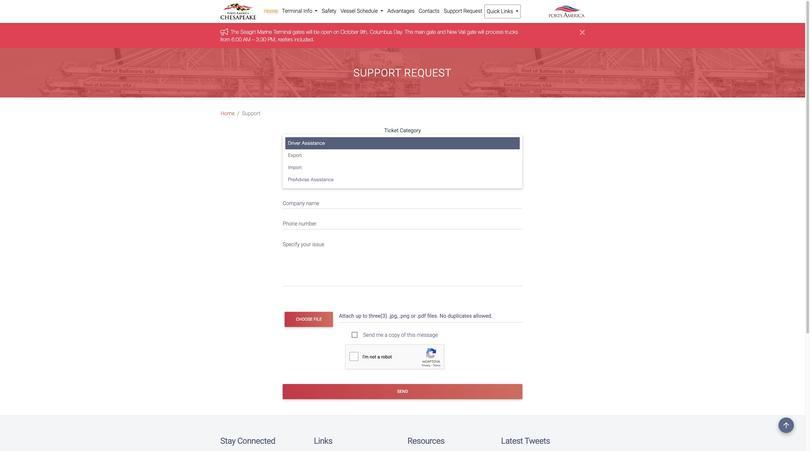 Task type: vqa. For each thing, say whether or not it's contained in the screenshot.
Connected at the left
yes



Task type: locate. For each thing, give the bounding box(es) containing it.
phone
[[283, 221, 298, 227]]

ticket
[[385, 128, 399, 134]]

assistance right the preadvise
[[311, 177, 334, 182]]

1 horizontal spatial home link
[[262, 5, 280, 18]]

latest tweets
[[502, 436, 551, 446]]

Full name text field
[[283, 176, 523, 188]]

bullhorn image
[[221, 28, 231, 35]]

on
[[334, 29, 340, 35]]

1 vertical spatial choose
[[296, 317, 313, 322]]

e-mail
[[283, 159, 297, 166]]

0 horizontal spatial the
[[231, 29, 239, 35]]

the up 6:00
[[231, 29, 239, 35]]

0 vertical spatial name
[[292, 180, 306, 186]]

0 horizontal spatial request
[[405, 67, 452, 79]]

company
[[283, 200, 305, 207]]

marine
[[258, 29, 272, 35]]

the right day. at the top left of the page
[[405, 29, 414, 35]]

0 vertical spatial assistance
[[302, 141, 325, 146]]

gates
[[293, 29, 305, 35]]

0 horizontal spatial home link
[[221, 110, 235, 118]]

advantages
[[388, 8, 415, 14]]

tweets
[[525, 436, 551, 446]]

your for choose
[[302, 137, 312, 143]]

choose for choose your option
[[283, 137, 301, 143]]

will left be
[[306, 29, 313, 35]]

terminal up reefers
[[274, 29, 291, 35]]

0 horizontal spatial gate
[[427, 29, 436, 35]]

terminal
[[282, 8, 302, 14], [274, 29, 291, 35]]

1 vertical spatial home link
[[221, 110, 235, 118]]

0 horizontal spatial name
[[292, 180, 306, 186]]

–
[[252, 36, 255, 42]]

send
[[364, 332, 375, 338]]

0 horizontal spatial support
[[242, 111, 261, 117]]

1 horizontal spatial the
[[405, 29, 414, 35]]

open
[[321, 29, 332, 35]]

Company name text field
[[283, 196, 523, 209]]

choose up export
[[283, 137, 301, 143]]

connected
[[238, 436, 276, 446]]

process
[[486, 29, 504, 35]]

request
[[464, 8, 483, 14], [405, 67, 452, 79]]

choose
[[283, 137, 301, 143], [296, 317, 313, 322]]

from
[[221, 36, 230, 42]]

trucks
[[505, 29, 519, 35]]

1 horizontal spatial request
[[464, 8, 483, 14]]

3:30
[[256, 36, 267, 42]]

1 vertical spatial assistance
[[311, 177, 334, 182]]

your left issue
[[301, 242, 311, 248]]

0 horizontal spatial will
[[306, 29, 313, 35]]

name
[[292, 180, 306, 186], [306, 200, 320, 207]]

vessel schedule link
[[339, 5, 386, 18]]

support request
[[444, 8, 483, 14], [354, 67, 452, 79]]

0 vertical spatial terminal
[[282, 8, 302, 14]]

0 vertical spatial home link
[[262, 5, 280, 18]]

terminal inside terminal info link
[[282, 8, 302, 14]]

new
[[448, 29, 458, 35]]

driver assistance
[[288, 141, 325, 146]]

will
[[306, 29, 313, 35], [478, 29, 485, 35]]

Phone number text field
[[283, 217, 523, 230]]

1 horizontal spatial links
[[502, 8, 514, 14]]

your right driver
[[302, 137, 312, 143]]

send button
[[283, 384, 523, 400]]

your
[[302, 137, 312, 143], [301, 242, 311, 248]]

support
[[444, 8, 463, 14], [354, 67, 402, 79], [242, 111, 261, 117]]

choose your option
[[283, 137, 328, 143]]

0 horizontal spatial home
[[221, 111, 235, 117]]

the seagirt marine terminal gates will be open on october 9th, columbus day. the main gate and new vail gate will process trucks from 6:00 am – 3:30 pm, reefers included.
[[221, 29, 519, 42]]

message
[[417, 332, 438, 338]]

home
[[264, 8, 278, 14], [221, 111, 235, 117]]

assistance for preadvise assistance
[[311, 177, 334, 182]]

quick links
[[487, 8, 515, 14]]

1 horizontal spatial support
[[354, 67, 402, 79]]

1 gate from the left
[[427, 29, 436, 35]]

0 vertical spatial home
[[264, 8, 278, 14]]

latest
[[502, 436, 523, 446]]

reefers
[[278, 36, 293, 42]]

terminal inside the seagirt marine terminal gates will be open on october 9th, columbus day. the main gate and new vail gate will process trucks from 6:00 am – 3:30 pm, reefers included.
[[274, 29, 291, 35]]

1 horizontal spatial gate
[[468, 29, 477, 35]]

ticket category
[[385, 128, 421, 134]]

links
[[502, 8, 514, 14], [314, 436, 333, 446]]

terminal left info
[[282, 8, 302, 14]]

1 vertical spatial terminal
[[274, 29, 291, 35]]

1 the from the left
[[231, 29, 239, 35]]

safety link
[[320, 5, 339, 18]]

schedule
[[357, 8, 378, 14]]

1 vertical spatial home
[[221, 111, 235, 117]]

name for company name
[[306, 200, 320, 207]]

home link
[[262, 5, 280, 18], [221, 110, 235, 118]]

2 horizontal spatial support
[[444, 8, 463, 14]]

send me a copy of this message
[[364, 332, 438, 338]]

stay
[[221, 436, 236, 446]]

close image
[[581, 28, 585, 36]]

1 vertical spatial links
[[314, 436, 333, 446]]

choose left file
[[296, 317, 313, 322]]

2 will from the left
[[478, 29, 485, 35]]

contacts
[[419, 8, 440, 14]]

go to top image
[[779, 418, 795, 434]]

1 vertical spatial name
[[306, 200, 320, 207]]

0 vertical spatial support request
[[444, 8, 483, 14]]

1 horizontal spatial home
[[264, 8, 278, 14]]

Attach up to three(3) .jpg, .png or .pdf files. No duplicates allowed. text field
[[339, 310, 524, 323]]

me
[[376, 332, 384, 338]]

assistance
[[302, 141, 325, 146], [311, 177, 334, 182]]

vessel schedule
[[341, 8, 380, 14]]

1 vertical spatial your
[[301, 242, 311, 248]]

pm,
[[268, 36, 277, 42]]

0 vertical spatial choose
[[283, 137, 301, 143]]

the
[[231, 29, 239, 35], [405, 29, 414, 35]]

1 horizontal spatial name
[[306, 200, 320, 207]]

preadvise
[[288, 177, 310, 182]]

gate left and
[[427, 29, 436, 35]]

request inside "support request" link
[[464, 8, 483, 14]]

home for the leftmost home link
[[221, 111, 235, 117]]

gate right vail
[[468, 29, 477, 35]]

and
[[438, 29, 446, 35]]

assistance right driver
[[302, 141, 325, 146]]

name right company in the top left of the page
[[306, 200, 320, 207]]

gate
[[427, 29, 436, 35], [468, 29, 477, 35]]

this
[[408, 332, 416, 338]]

name right full
[[292, 180, 306, 186]]

of
[[402, 332, 406, 338]]

1 horizontal spatial will
[[478, 29, 485, 35]]

support request link
[[442, 5, 485, 18]]

will left "process"
[[478, 29, 485, 35]]

0 vertical spatial your
[[302, 137, 312, 143]]

full
[[283, 180, 291, 186]]

quick links link
[[485, 5, 521, 18]]

0 vertical spatial request
[[464, 8, 483, 14]]

1 vertical spatial request
[[405, 67, 452, 79]]



Task type: describe. For each thing, give the bounding box(es) containing it.
2 the from the left
[[405, 29, 414, 35]]

vessel
[[341, 8, 356, 14]]

a
[[385, 332, 388, 338]]

the seagirt marine terminal gates will be open on october 9th, columbus day. the main gate and new vail gate will process trucks from 6:00 am – 3:30 pm, reefers included. link
[[221, 29, 519, 42]]

file
[[314, 317, 322, 322]]

quick
[[487, 8, 500, 14]]

9th,
[[360, 29, 369, 35]]

phone number
[[283, 221, 317, 227]]

resources
[[408, 436, 445, 446]]

be
[[314, 29, 320, 35]]

specify
[[283, 242, 300, 248]]

vail
[[459, 29, 466, 35]]

choose for choose file
[[296, 317, 313, 322]]

assistance for driver assistance
[[302, 141, 325, 146]]

main
[[415, 29, 425, 35]]

name for full name
[[292, 180, 306, 186]]

included.
[[295, 36, 315, 42]]

home for right home link
[[264, 8, 278, 14]]

driver
[[288, 141, 301, 146]]

october
[[341, 29, 359, 35]]

issue
[[313, 242, 325, 248]]

0 vertical spatial support
[[444, 8, 463, 14]]

full name
[[283, 180, 306, 186]]

info
[[304, 8, 313, 14]]

company name
[[283, 200, 320, 207]]

2 vertical spatial support
[[242, 111, 261, 117]]

export
[[288, 153, 302, 158]]

preadvise assistance
[[288, 177, 334, 182]]

columbus
[[370, 29, 393, 35]]

specify your issue
[[283, 242, 325, 248]]

stay connected
[[221, 436, 276, 446]]

1 will from the left
[[306, 29, 313, 35]]

1 vertical spatial support request
[[354, 67, 452, 79]]

the seagirt marine terminal gates will be open on october 9th, columbus day. the main gate and new vail gate will process trucks from 6:00 am – 3:30 pm, reefers included. alert
[[0, 23, 806, 48]]

copy
[[389, 332, 400, 338]]

category
[[400, 128, 421, 134]]

am
[[243, 36, 251, 42]]

choose file
[[296, 317, 322, 322]]

0 vertical spatial links
[[502, 8, 514, 14]]

send
[[398, 390, 408, 394]]

terminal info
[[282, 8, 314, 14]]

import
[[288, 165, 302, 170]]

E-mail email field
[[283, 155, 523, 168]]

seagirt
[[241, 29, 256, 35]]

advantages link
[[386, 5, 417, 18]]

safety
[[322, 8, 337, 14]]

terminal info link
[[280, 5, 320, 18]]

2 gate from the left
[[468, 29, 477, 35]]

day.
[[394, 29, 404, 35]]

0 horizontal spatial links
[[314, 436, 333, 446]]

e-
[[283, 159, 288, 166]]

Specify your issue text field
[[283, 238, 523, 286]]

6:00
[[232, 36, 242, 42]]

mail
[[288, 159, 297, 166]]

number
[[299, 221, 317, 227]]

contacts link
[[417, 5, 442, 18]]

option
[[313, 137, 328, 143]]

1 vertical spatial support
[[354, 67, 402, 79]]

your for specify
[[301, 242, 311, 248]]



